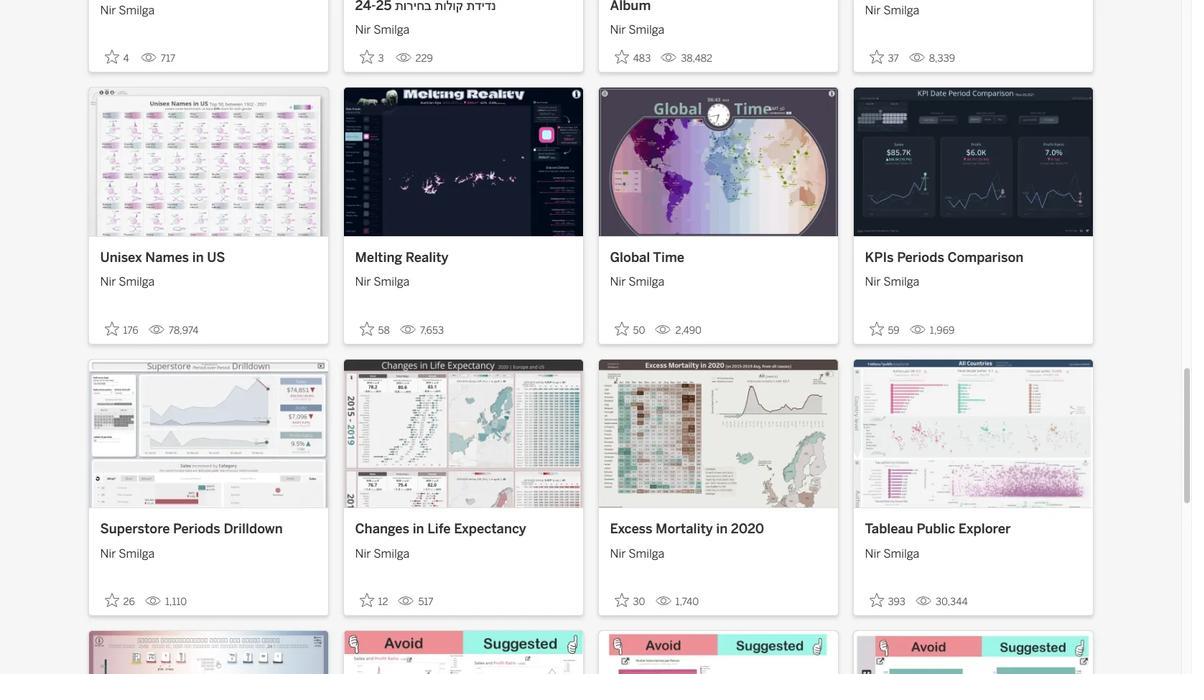 Task type: describe. For each thing, give the bounding box(es) containing it.
‫nir for the ‫nir smilga‬‎ link on top of the 8,339
[[865, 4, 881, 17]]

melting reality link
[[355, 249, 571, 268]]

4
[[123, 53, 129, 65]]

‫nir smilga‬‎ link up the "717"
[[100, 0, 316, 19]]

30,344 views element
[[910, 591, 974, 615]]

‫nir for the ‫nir smilga‬‎ link underneath the explorer
[[865, 547, 881, 561]]

smilga‬‎ for the ‫nir smilga‬‎ link under us
[[119, 275, 155, 289]]

78,974 views element
[[143, 319, 204, 343]]

26
[[123, 597, 135, 609]]

smilga‬‎ for the ‫nir smilga‬‎ link under time
[[629, 275, 665, 289]]

‫nir smilga‬‎ down the changes
[[355, 547, 410, 561]]

smilga‬‎ for the ‫nir smilga‬‎ link under superstore periods drilldown
[[119, 547, 155, 561]]

2,490
[[676, 325, 702, 337]]

1,969 views element
[[904, 319, 961, 343]]

add favorite button for 1,740
[[610, 589, 650, 613]]

comparison
[[948, 250, 1024, 266]]

superstore
[[100, 522, 170, 538]]

add favorite button for 229
[[355, 46, 390, 69]]

38,482
[[681, 53, 713, 65]]

Add Favorite button
[[865, 589, 910, 613]]

tableau public explorer
[[865, 522, 1011, 538]]

mortality
[[656, 522, 713, 538]]

add favorite button for 1,969
[[865, 317, 904, 341]]

smilga‬‎ for the ‫nir smilga‬‎ link on top of the 8,339
[[884, 4, 920, 17]]

3
[[378, 53, 384, 65]]

smilga‬‎ for the ‫nir smilga‬‎ link below changes in life expectancy in the left bottom of the page
[[374, 547, 410, 561]]

workbook thumbnail image for changes in life expectancy
[[344, 360, 583, 508]]

tableau public explorer link
[[865, 520, 1082, 540]]

Add Favorite button
[[610, 317, 650, 341]]

add favorite button for 517
[[355, 589, 393, 613]]

smilga‬‎ for the ‫nir smilga‬‎ link below comparison
[[884, 275, 920, 289]]

workbook thumbnail image for superstore periods drilldown
[[89, 360, 328, 508]]

superstore periods drilldown
[[100, 522, 283, 538]]

‫nir smilga‬‎ link down superstore periods drilldown
[[100, 540, 316, 563]]

7,653
[[420, 325, 444, 337]]

‫nir smilga‬‎ link down comparison
[[865, 268, 1082, 291]]

workbook thumbnail image for global time
[[599, 88, 838, 236]]

smilga‬‎ for the ‫nir smilga‬‎ link underneath reality
[[374, 275, 410, 289]]

drilldown
[[224, 522, 283, 538]]

7,653 views element
[[394, 319, 450, 343]]

50
[[633, 325, 645, 337]]

‫nir smilga‬‎ up 483
[[610, 23, 665, 37]]

717 views element
[[135, 47, 181, 71]]

smilga‬‎ for the ‫nir smilga‬‎ link underneath the explorer
[[884, 547, 920, 561]]

1 horizontal spatial in
[[413, 522, 424, 538]]

workbook thumbnail image for excess mortality in 2020
[[599, 360, 838, 508]]

periods for comparison
[[897, 250, 945, 266]]

176
[[123, 325, 138, 337]]

excess
[[610, 522, 653, 538]]

‫nir for the ‫nir smilga‬‎ link below comparison
[[865, 275, 881, 289]]

‫nir smilga‬‎ down excess
[[610, 547, 665, 561]]

tableau
[[865, 522, 914, 538]]

59
[[888, 325, 900, 337]]

melting reality
[[355, 250, 449, 266]]

‫nir smilga‬‎ link up 38,482
[[610, 16, 827, 39]]

78,974
[[169, 325, 199, 337]]

excess mortality in 2020
[[610, 522, 765, 538]]

changes
[[355, 522, 410, 538]]

‫nir smilga‬‎ down superstore
[[100, 547, 155, 561]]

smilga‬‎ for the ‫nir smilga‬‎ link on top of the "717"
[[119, 4, 155, 17]]

30,344
[[936, 597, 968, 609]]

1,740 views element
[[650, 591, 705, 615]]

‫nir smilga‬‎ down unisex
[[100, 275, 155, 289]]

483
[[633, 53, 651, 65]]

‫nir smilga‬‎ down tableau
[[865, 547, 920, 561]]

workbook thumbnail image for tableau public explorer
[[854, 360, 1093, 508]]

517
[[418, 597, 434, 609]]

717
[[161, 53, 175, 65]]

37
[[888, 53, 899, 65]]

add favorite button for 8,339
[[865, 46, 904, 69]]

public
[[917, 522, 956, 538]]

12
[[378, 597, 388, 609]]

‫nir for the ‫nir smilga‬‎ link underneath reality
[[355, 275, 371, 289]]

changes in life expectancy link
[[355, 520, 571, 540]]

‫nir smilga‬‎ link down time
[[610, 268, 827, 291]]



Task type: vqa. For each thing, say whether or not it's contained in the screenshot.


Task type: locate. For each thing, give the bounding box(es) containing it.
add favorite button containing 59
[[865, 317, 904, 341]]

smilga‬‎ down melting reality
[[374, 275, 410, 289]]

2020
[[731, 522, 765, 538]]

workbook thumbnail image for kpis periods comparison
[[854, 88, 1093, 236]]

kpis
[[865, 250, 894, 266]]

‫nir for the ‫nir smilga‬‎ link under time
[[610, 275, 626, 289]]

life
[[428, 522, 451, 538]]

periods
[[897, 250, 945, 266], [173, 522, 220, 538]]

kpis periods comparison
[[865, 250, 1024, 266]]

‫nir smilga‬‎ up 37
[[865, 4, 920, 17]]

global
[[610, 250, 650, 266]]

smilga‬‎ up 4
[[119, 4, 155, 17]]

‫nir smilga‬‎ link up 229
[[355, 16, 571, 39]]

add favorite button containing 30
[[610, 589, 650, 613]]

global time link
[[610, 249, 827, 268]]

smilga‬‎ down superstore
[[119, 547, 155, 561]]

‫nir smilga‬‎ down the kpis
[[865, 275, 920, 289]]

smilga‬‎
[[119, 4, 155, 17], [884, 4, 920, 17], [374, 23, 410, 37], [629, 23, 665, 37], [119, 275, 155, 289], [374, 275, 410, 289], [629, 275, 665, 289], [884, 275, 920, 289], [119, 547, 155, 561], [374, 547, 410, 561], [629, 547, 665, 561], [884, 547, 920, 561]]

‫nir for the ‫nir smilga‬‎ link on top of the "717"
[[100, 4, 116, 17]]

2,490 views element
[[650, 319, 708, 343]]

517 views element
[[393, 591, 439, 615]]

smilga‬‎ down unisex
[[119, 275, 155, 289]]

Add Favorite button
[[355, 317, 394, 341]]

1,740
[[676, 597, 699, 609]]

2 horizontal spatial in
[[716, 522, 728, 538]]

1,110
[[165, 597, 187, 609]]

‫nir smilga‬‎ link down 2020
[[610, 540, 827, 563]]

add favorite button containing 37
[[865, 46, 904, 69]]

1,110 views element
[[139, 591, 193, 615]]

Add Favorite button
[[100, 317, 143, 341]]

explorer
[[959, 522, 1011, 538]]

add favorite button left the 517 at the left bottom of the page
[[355, 589, 393, 613]]

add favorite button containing 12
[[355, 589, 393, 613]]

smilga‬‎ down the kpis
[[884, 275, 920, 289]]

1,969
[[930, 325, 955, 337]]

8,339
[[929, 53, 956, 65]]

‫nir smilga‬‎ down global
[[610, 275, 665, 289]]

add favorite button left the 8,339
[[865, 46, 904, 69]]

unisex names in us
[[100, 250, 225, 266]]

add favorite button left 38,482
[[610, 46, 655, 69]]

changes in life expectancy
[[355, 522, 526, 538]]

periods for drilldown
[[173, 522, 220, 538]]

‫nir
[[100, 4, 116, 17], [865, 4, 881, 17], [355, 23, 371, 37], [610, 23, 626, 37], [100, 275, 116, 289], [355, 275, 371, 289], [610, 275, 626, 289], [865, 275, 881, 289], [100, 547, 116, 561], [355, 547, 371, 561], [610, 547, 626, 561], [865, 547, 881, 561]]

0 horizontal spatial periods
[[173, 522, 220, 538]]

8,339 views element
[[904, 47, 961, 71]]

add favorite button containing 3
[[355, 46, 390, 69]]

unisex names in us link
[[100, 249, 316, 268]]

38,482 views element
[[655, 47, 718, 71]]

smilga‬‎ for the ‫nir smilga‬‎ link under 2020
[[629, 547, 665, 561]]

us
[[207, 250, 225, 266]]

229 views element
[[390, 47, 439, 71]]

workbook thumbnail image for unisex names in us
[[89, 88, 328, 236]]

periods inside 'link'
[[897, 250, 945, 266]]

‫nir for the ‫nir smilga‬‎ link under 2020
[[610, 547, 626, 561]]

‫nir smilga‬‎ up 3
[[355, 23, 410, 37]]

kpis periods comparison link
[[865, 249, 1082, 268]]

‫nir for the ‫nir smilga‬‎ link under superstore periods drilldown
[[100, 547, 116, 561]]

smilga‬‎ down the changes
[[374, 547, 410, 561]]

58
[[378, 325, 390, 337]]

excess mortality in 2020 link
[[610, 520, 827, 540]]

smilga‬‎ for the ‫nir smilga‬‎ link over 229
[[374, 23, 410, 37]]

0 horizontal spatial in
[[192, 250, 204, 266]]

reality
[[406, 250, 449, 266]]

smilga‬‎ up 3
[[374, 23, 410, 37]]

smilga‬‎ down excess
[[629, 547, 665, 561]]

‫nir smilga‬‎ down melting in the left top of the page
[[355, 275, 410, 289]]

in left life
[[413, 522, 424, 538]]

1 vertical spatial periods
[[173, 522, 220, 538]]

Add Favorite button
[[100, 46, 135, 69]]

smilga‬‎ up 483
[[629, 23, 665, 37]]

‫nir smilga‬‎ link down changes in life expectancy in the left bottom of the page
[[355, 540, 571, 563]]

‫nir smilga‬‎ link up the 8,339
[[865, 0, 1082, 19]]

0 vertical spatial periods
[[897, 250, 945, 266]]

in for unisex names in us
[[192, 250, 204, 266]]

smilga‬‎ down "global time"
[[629, 275, 665, 289]]

in for excess mortality in 2020
[[716, 522, 728, 538]]

‫nir for the ‫nir smilga‬‎ link over 229
[[355, 23, 371, 37]]

‫nir smilga‬‎ link down the explorer
[[865, 540, 1082, 563]]

30
[[633, 597, 646, 609]]

unisex
[[100, 250, 142, 266]]

names
[[145, 250, 189, 266]]

in left us
[[192, 250, 204, 266]]

periods right the kpis
[[897, 250, 945, 266]]

‫nir smilga‬‎ link down us
[[100, 268, 316, 291]]

add favorite button containing 483
[[610, 46, 655, 69]]

‫nir smilga‬‎ link down reality
[[355, 268, 571, 291]]

‫nir for the ‫nir smilga‬‎ link under us
[[100, 275, 116, 289]]

smilga‬‎ up 37
[[884, 4, 920, 17]]

smilga‬‎ down tableau
[[884, 547, 920, 561]]

workbook thumbnail image
[[89, 88, 328, 236], [344, 88, 583, 236], [599, 88, 838, 236], [854, 88, 1093, 236], [89, 360, 328, 508], [344, 360, 583, 508], [599, 360, 838, 508], [854, 360, 1093, 508]]

superstore periods drilldown link
[[100, 520, 316, 540]]

periods left drilldown at the left bottom
[[173, 522, 220, 538]]

add favorite button left 1,740
[[610, 589, 650, 613]]

add favorite button left 229
[[355, 46, 390, 69]]

‫nir smilga‬‎ up 4 button
[[100, 4, 155, 17]]

melting
[[355, 250, 402, 266]]

global time
[[610, 250, 685, 266]]

393
[[888, 597, 906, 609]]

expectancy
[[454, 522, 526, 538]]

in
[[192, 250, 204, 266], [413, 522, 424, 538], [716, 522, 728, 538]]

Add Favorite button
[[100, 589, 139, 613]]

Add Favorite button
[[355, 46, 390, 69], [610, 46, 655, 69], [865, 46, 904, 69], [865, 317, 904, 341], [355, 589, 393, 613], [610, 589, 650, 613]]

in left 2020
[[716, 522, 728, 538]]

smilga‬‎ for the ‫nir smilga‬‎ link over 38,482
[[629, 23, 665, 37]]

time
[[653, 250, 685, 266]]

add favorite button for 38,482
[[610, 46, 655, 69]]

‫nir for the ‫nir smilga‬‎ link below changes in life expectancy in the left bottom of the page
[[355, 547, 371, 561]]

‫nir smilga‬‎
[[100, 4, 155, 17], [865, 4, 920, 17], [355, 23, 410, 37], [610, 23, 665, 37], [100, 275, 155, 289], [355, 275, 410, 289], [610, 275, 665, 289], [865, 275, 920, 289], [100, 547, 155, 561], [355, 547, 410, 561], [610, 547, 665, 561], [865, 547, 920, 561]]

1 horizontal spatial periods
[[897, 250, 945, 266]]

229
[[416, 53, 433, 65]]

workbook thumbnail image for melting reality
[[344, 88, 583, 236]]

‫nir smilga‬‎ link
[[100, 0, 316, 19], [865, 0, 1082, 19], [355, 16, 571, 39], [610, 16, 827, 39], [100, 268, 316, 291], [355, 268, 571, 291], [610, 268, 827, 291], [865, 268, 1082, 291], [100, 540, 316, 563], [355, 540, 571, 563], [610, 540, 827, 563], [865, 540, 1082, 563]]

‫nir for the ‫nir smilga‬‎ link over 38,482
[[610, 23, 626, 37]]

add favorite button left 1,969 on the top right of the page
[[865, 317, 904, 341]]



